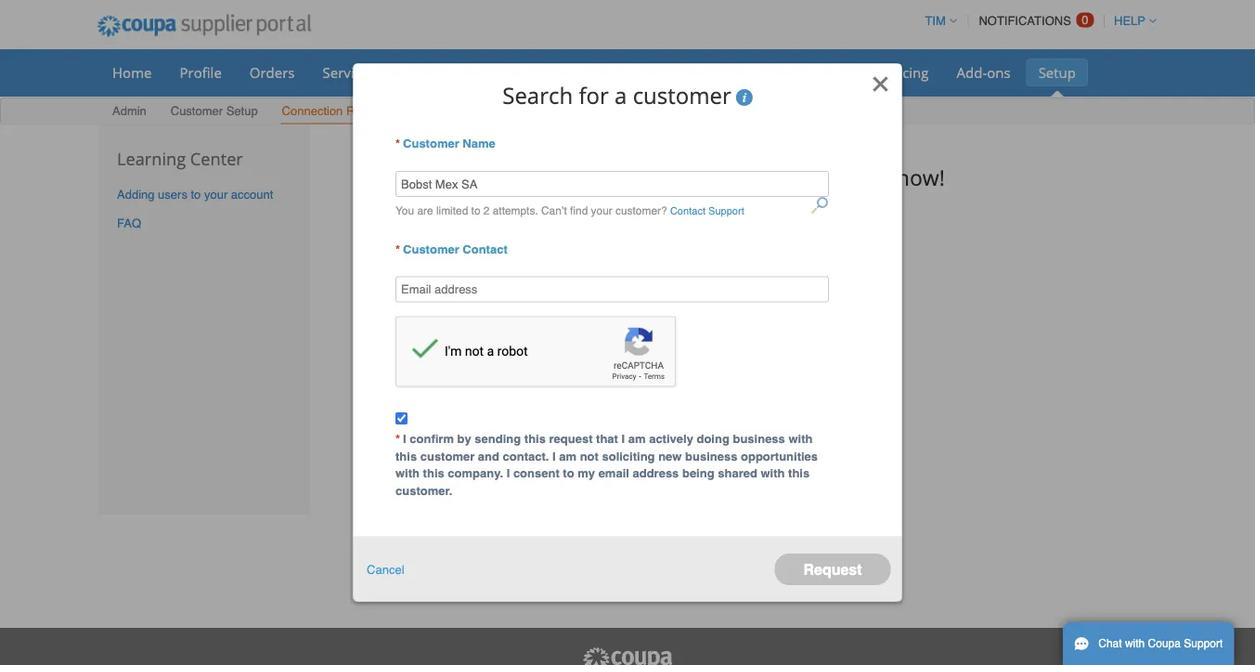 Task type: describe. For each thing, give the bounding box(es) containing it.
1 vertical spatial contact
[[463, 242, 508, 256]]

opportunities
[[741, 449, 818, 463]]

service/time sheets link
[[311, 59, 465, 86]]

chat
[[1099, 637, 1123, 650]]

contact inside you are limited to 2 attempts. can't find your customer? contact support
[[671, 205, 706, 217]]

orders link
[[238, 59, 307, 86]]

add-
[[957, 63, 988, 82]]

new
[[659, 449, 682, 463]]

adding
[[117, 187, 155, 201]]

chat with coupa support
[[1099, 637, 1224, 650]]

connection requests
[[282, 104, 397, 118]]

a inside 'dialog'
[[615, 80, 627, 110]]

faq
[[117, 216, 141, 230]]

admin
[[112, 104, 147, 118]]

0 vertical spatial business
[[733, 432, 786, 446]]

none checkbox inside search for a customer 'dialog'
[[396, 406, 408, 431]]

now!
[[897, 163, 945, 192]]

confirm
[[410, 432, 454, 446]]

customer setup
[[171, 104, 258, 118]]

learning
[[117, 147, 186, 170]]

0 horizontal spatial a
[[542, 163, 554, 192]]

0 vertical spatial setup
[[1039, 63, 1077, 82]]

i down the "request"
[[553, 449, 556, 463]]

1 horizontal spatial am
[[629, 432, 646, 446]]

customer.
[[396, 484, 453, 498]]

company.
[[448, 467, 504, 480]]

are
[[417, 205, 433, 217]]

find
[[570, 205, 588, 217]]

actively
[[649, 432, 694, 446]]

to left 2
[[471, 205, 481, 217]]

i left confirm
[[403, 432, 407, 446]]

home link
[[100, 59, 164, 86]]

add-ons
[[957, 63, 1011, 82]]

ons
[[988, 63, 1011, 82]]

1 vertical spatial coupa supplier portal image
[[581, 647, 674, 665]]

shared
[[718, 467, 758, 480]]

0 horizontal spatial your
[[204, 187, 228, 201]]

sourcing
[[873, 63, 929, 82]]

support inside you are limited to 2 attempts. can't find your customer? contact support
[[709, 205, 745, 217]]

by
[[458, 432, 472, 446]]

customer?
[[616, 205, 667, 217]]

to right users
[[191, 187, 201, 201]]

can't
[[542, 205, 567, 217]]

setup link
[[1027, 59, 1089, 86]]

Email address text field
[[396, 276, 830, 302]]

catalogs
[[616, 63, 672, 82]]

connection
[[559, 163, 670, 192]]

invoices link
[[524, 59, 600, 86]]

i right that
[[622, 432, 625, 446]]

0 vertical spatial customer
[[171, 104, 223, 118]]

learning center
[[117, 147, 243, 170]]

invoices
[[536, 63, 588, 82]]

* for * customer name
[[396, 136, 400, 150]]

asn link
[[469, 59, 520, 86]]

with inside button
[[1126, 637, 1146, 650]]

sourcing link
[[861, 59, 941, 86]]

with up customer.
[[396, 467, 420, 480]]

1 vertical spatial business
[[686, 449, 738, 463]]

0 vertical spatial coupa supplier portal image
[[85, 3, 324, 49]]

doing
[[697, 432, 730, 446]]

profile link
[[168, 59, 234, 86]]

admin link
[[111, 100, 148, 124]]

being
[[683, 467, 715, 480]]

this up contact. on the left of page
[[525, 432, 546, 446]]

sending
[[475, 432, 521, 446]]

* for * i confirm by sending this request that i am actively doing business with this customer and contact. i am not soliciting new business opportunities with this company. i consent to my email address being shared with this customer.
[[396, 432, 400, 446]]

i down contact. on the left of page
[[507, 467, 510, 480]]

with down opportunities
[[761, 467, 785, 480]]

1 vertical spatial am
[[559, 449, 577, 463]]

request for request a connection to your first customer now!
[[455, 163, 536, 192]]

* customer contact
[[396, 242, 508, 256]]

your inside search for a customer 'dialog'
[[591, 205, 613, 217]]

sheets
[[410, 63, 453, 82]]

connection requests link
[[281, 100, 398, 124]]

email
[[599, 467, 630, 480]]

name
[[463, 136, 496, 150]]

request button
[[775, 554, 891, 585]]

service/time
[[323, 63, 406, 82]]

with up opportunities
[[789, 432, 813, 446]]

requests
[[346, 104, 397, 118]]

chat with coupa support button
[[1064, 622, 1235, 665]]

customer inside "* i confirm by sending this request that i am actively doing business with this customer and contact. i am not soliciting new business opportunities with this company. i consent to my email address being shared with this customer."
[[421, 449, 475, 463]]

my
[[578, 467, 595, 480]]

customer for * customer contact
[[403, 242, 460, 256]]

performance
[[760, 63, 845, 82]]

users
[[158, 187, 188, 201]]

attempts.
[[493, 205, 538, 217]]



Task type: vqa. For each thing, say whether or not it's contained in the screenshot.
is in the What is your Scope 1 emissions footprint?
no



Task type: locate. For each thing, give the bounding box(es) containing it.
customer for * customer name
[[403, 136, 460, 150]]

request
[[455, 163, 536, 192], [804, 561, 863, 578]]

connection
[[282, 104, 343, 118]]

to
[[675, 163, 696, 192], [191, 187, 201, 201], [471, 205, 481, 217], [563, 467, 575, 480]]

search for a customer
[[503, 80, 732, 110]]

request a connection to your first customer now!
[[455, 163, 945, 192]]

1 horizontal spatial support
[[1185, 637, 1224, 650]]

profile
[[180, 63, 222, 82]]

customer up request a connection to your first customer now!
[[633, 80, 732, 110]]

first
[[752, 163, 792, 192]]

add-ons link
[[945, 59, 1023, 86]]

to inside "* i confirm by sending this request that i am actively doing business with this customer and contact. i am not soliciting new business opportunities with this company. i consent to my email address being shared with this customer."
[[563, 467, 575, 480]]

for
[[579, 80, 609, 110]]

address
[[633, 467, 679, 480]]

1 vertical spatial support
[[1185, 637, 1224, 650]]

you are limited to 2 attempts. can't find your customer? contact support
[[396, 205, 745, 217]]

service/time sheets
[[323, 63, 453, 82]]

this down opportunities
[[789, 467, 810, 480]]

request
[[549, 432, 593, 446]]

to up contact support button
[[675, 163, 696, 192]]

request inside button
[[804, 561, 863, 578]]

2 vertical spatial *
[[396, 432, 400, 446]]

support inside button
[[1185, 637, 1224, 650]]

this up customer.
[[423, 467, 445, 480]]

coupa supplier portal image
[[85, 3, 324, 49], [581, 647, 674, 665]]

0 vertical spatial support
[[709, 205, 745, 217]]

with
[[789, 432, 813, 446], [396, 467, 420, 480], [761, 467, 785, 480], [1126, 637, 1146, 650]]

business performance link
[[687, 59, 857, 86]]

orders
[[250, 63, 295, 82]]

1 vertical spatial customer
[[797, 163, 892, 192]]

1 vertical spatial *
[[396, 242, 400, 256]]

cancel
[[367, 562, 405, 576]]

None checkbox
[[396, 406, 408, 431]]

limited
[[436, 205, 468, 217]]

1 horizontal spatial setup
[[1039, 63, 1077, 82]]

customer setup link
[[170, 100, 259, 124]]

search for a customer dialog
[[353, 64, 902, 602]]

0 horizontal spatial am
[[559, 449, 577, 463]]

*
[[396, 136, 400, 150], [396, 242, 400, 256], [396, 432, 400, 446]]

and
[[478, 449, 500, 463]]

with right chat
[[1126, 637, 1146, 650]]

customer right first
[[797, 163, 892, 192]]

not
[[580, 449, 599, 463]]

coupa
[[1149, 637, 1182, 650]]

support right coupa
[[1185, 637, 1224, 650]]

setup right ons
[[1039, 63, 1077, 82]]

2 horizontal spatial your
[[701, 163, 747, 192]]

business up opportunities
[[733, 432, 786, 446]]

support down request a connection to your first customer now!
[[709, 205, 745, 217]]

adding users to your account link
[[117, 187, 273, 201]]

1 horizontal spatial request
[[804, 561, 863, 578]]

1 vertical spatial customer
[[403, 136, 460, 150]]

2
[[484, 205, 490, 217]]

business down doing
[[686, 449, 738, 463]]

0 vertical spatial am
[[629, 432, 646, 446]]

this
[[525, 432, 546, 446], [396, 449, 417, 463], [423, 467, 445, 480], [789, 467, 810, 480]]

setup down orders link
[[226, 104, 258, 118]]

your up contact support button
[[701, 163, 747, 192]]

business
[[699, 63, 757, 82]]

a up can't
[[542, 163, 554, 192]]

* left confirm
[[396, 432, 400, 446]]

1 horizontal spatial your
[[591, 205, 613, 217]]

1 horizontal spatial coupa supplier portal image
[[581, 647, 674, 665]]

asn
[[481, 63, 508, 82]]

account
[[231, 187, 273, 201]]

am
[[629, 432, 646, 446], [559, 449, 577, 463]]

0 vertical spatial customer
[[633, 80, 732, 110]]

0 vertical spatial a
[[615, 80, 627, 110]]

2 horizontal spatial customer
[[797, 163, 892, 192]]

1 horizontal spatial contact
[[671, 205, 706, 217]]

adding users to your account
[[117, 187, 273, 201]]

am up soliciting
[[629, 432, 646, 446]]

0 vertical spatial request
[[455, 163, 536, 192]]

faq link
[[117, 216, 141, 230]]

0 horizontal spatial support
[[709, 205, 745, 217]]

customer down are
[[403, 242, 460, 256]]

catalogs link
[[604, 59, 684, 86]]

Type to search for a customer text field
[[396, 171, 830, 197]]

consent
[[514, 467, 560, 480]]

2 * from the top
[[396, 242, 400, 256]]

am down the "request"
[[559, 449, 577, 463]]

1 vertical spatial setup
[[226, 104, 258, 118]]

home
[[112, 63, 152, 82]]

customer left name
[[403, 136, 460, 150]]

* i confirm by sending this request that i am actively doing business with this customer and contact. i am not soliciting new business opportunities with this company. i consent to my email address being shared with this customer.
[[396, 432, 818, 498]]

0 horizontal spatial coupa supplier portal image
[[85, 3, 324, 49]]

request for request
[[804, 561, 863, 578]]

contact down request a connection to your first customer now!
[[671, 205, 706, 217]]

* down you
[[396, 242, 400, 256]]

* for * customer contact
[[396, 242, 400, 256]]

business
[[733, 432, 786, 446], [686, 449, 738, 463]]

contact.
[[503, 449, 549, 463]]

to left 'my'
[[563, 467, 575, 480]]

* inside "* i confirm by sending this request that i am actively doing business with this customer and contact. i am not soliciting new business opportunities with this company. i consent to my email address being shared with this customer."
[[396, 432, 400, 446]]

soliciting
[[602, 449, 655, 463]]

setup
[[1039, 63, 1077, 82], [226, 104, 258, 118]]

center
[[190, 147, 243, 170]]

1 vertical spatial a
[[542, 163, 554, 192]]

cancel button
[[367, 560, 405, 579]]

your down center in the left top of the page
[[204, 187, 228, 201]]

1 * from the top
[[396, 136, 400, 150]]

customer
[[633, 80, 732, 110], [797, 163, 892, 192], [421, 449, 475, 463]]

0 vertical spatial contact
[[671, 205, 706, 217]]

0 vertical spatial *
[[396, 136, 400, 150]]

i
[[403, 432, 407, 446], [622, 432, 625, 446], [553, 449, 556, 463], [507, 467, 510, 480]]

your right find
[[591, 205, 613, 217]]

0 horizontal spatial request
[[455, 163, 536, 192]]

business performance
[[699, 63, 845, 82]]

search
[[503, 80, 573, 110]]

2 vertical spatial customer
[[403, 242, 460, 256]]

customer down confirm
[[421, 449, 475, 463]]

this down confirm
[[396, 449, 417, 463]]

contact
[[671, 205, 706, 217], [463, 242, 508, 256]]

contact support button
[[671, 201, 745, 221]]

1 horizontal spatial customer
[[633, 80, 732, 110]]

close image
[[872, 75, 891, 93]]

contact down 2
[[463, 242, 508, 256]]

3 * from the top
[[396, 432, 400, 446]]

* customer name
[[396, 136, 496, 150]]

that
[[596, 432, 619, 446]]

your
[[701, 163, 747, 192], [204, 187, 228, 201], [591, 205, 613, 217]]

0 horizontal spatial setup
[[226, 104, 258, 118]]

customer
[[171, 104, 223, 118], [403, 136, 460, 150], [403, 242, 460, 256]]

1 horizontal spatial a
[[615, 80, 627, 110]]

0 horizontal spatial contact
[[463, 242, 508, 256]]

a right for
[[615, 80, 627, 110]]

2 vertical spatial customer
[[421, 449, 475, 463]]

customer down profile link
[[171, 104, 223, 118]]

0 horizontal spatial customer
[[421, 449, 475, 463]]

* down requests
[[396, 136, 400, 150]]

1 vertical spatial request
[[804, 561, 863, 578]]

you
[[396, 205, 414, 217]]



